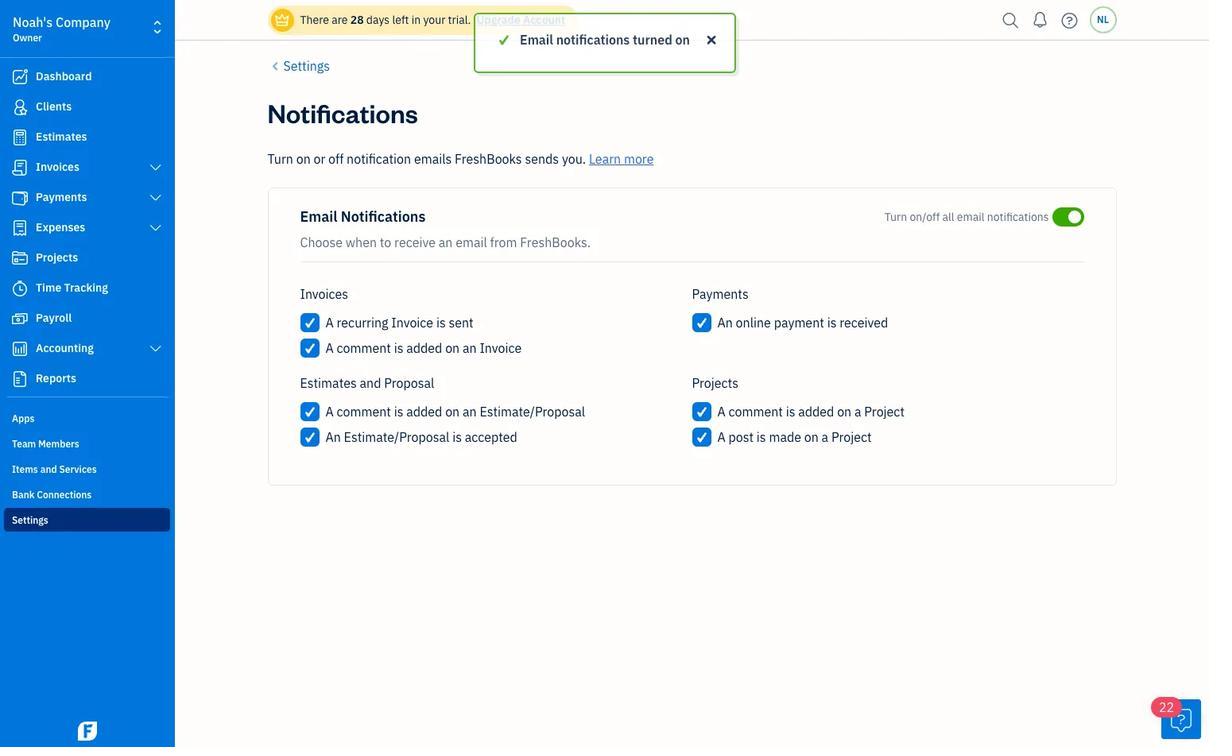 Task type: describe. For each thing, give the bounding box(es) containing it.
left
[[392, 13, 409, 27]]

0 vertical spatial settings link
[[268, 56, 330, 76]]

items and services
[[12, 464, 97, 476]]

choose
[[300, 235, 343, 251]]

received
[[840, 315, 889, 331]]

0 horizontal spatial email
[[456, 235, 487, 251]]

nl button
[[1090, 6, 1117, 33]]

0 vertical spatial invoice
[[392, 315, 434, 331]]

invoices link
[[4, 153, 170, 182]]

nl
[[1098, 14, 1109, 25]]

trial.
[[448, 13, 471, 27]]

post
[[729, 429, 754, 445]]

1 vertical spatial invoices
[[300, 286, 348, 302]]

an for an estimate/proposal is accepted
[[326, 429, 341, 445]]

an for estimate/proposal
[[463, 404, 477, 420]]

in
[[412, 13, 421, 27]]

payments link
[[4, 184, 170, 212]]

email notifications
[[300, 208, 426, 226]]

projects link
[[4, 244, 170, 273]]

company
[[56, 14, 110, 30]]

22 button
[[1152, 697, 1202, 740]]

account
[[523, 13, 566, 27]]

added for invoice
[[407, 340, 442, 356]]

you.
[[562, 151, 586, 167]]

connections
[[37, 489, 92, 501]]

chevron large down image for payments
[[148, 192, 163, 204]]

more
[[624, 151, 654, 167]]

go to help image
[[1057, 8, 1083, 32]]

are
[[332, 13, 348, 27]]

an for an online payment is received
[[718, 315, 733, 331]]

and for proposal
[[360, 375, 381, 391]]

items
[[12, 464, 38, 476]]

owner
[[13, 32, 42, 44]]

project for a post is made on a project
[[832, 429, 872, 445]]

payments inside main element
[[36, 190, 87, 204]]

time tracking
[[36, 281, 108, 295]]

noah's
[[13, 14, 53, 30]]

expense image
[[10, 220, 29, 236]]

team members
[[12, 438, 79, 450]]

payment image
[[10, 190, 29, 206]]

a comment is added on an estimate/proposal
[[326, 404, 585, 420]]

recurring
[[337, 315, 389, 331]]

0 vertical spatial an
[[439, 235, 453, 251]]

on for a comment is added on an invoice
[[445, 340, 460, 356]]

bank
[[12, 489, 35, 501]]

on for a comment is added on an estimate/proposal
[[445, 404, 460, 420]]

freshbooks
[[455, 151, 522, 167]]

0 vertical spatial estimate/proposal
[[480, 404, 585, 420]]

learn
[[589, 151, 621, 167]]

email notifications turned on
[[520, 32, 690, 48]]

reports
[[36, 371, 76, 386]]

project for a comment is added on a project
[[865, 404, 905, 420]]

an for invoice
[[463, 340, 477, 356]]

an online payment is received
[[718, 315, 889, 331]]

all
[[943, 210, 955, 224]]

project image
[[10, 251, 29, 266]]

estimates link
[[4, 123, 170, 152]]

upgrade
[[477, 13, 521, 27]]

on/off
[[910, 210, 940, 224]]

time tracking link
[[4, 274, 170, 303]]

a for a post is made on a project
[[718, 429, 726, 445]]

upgrade account link
[[474, 13, 566, 27]]

bank connections link
[[4, 483, 170, 507]]

when
[[346, 235, 377, 251]]

on for a post is made on a project
[[805, 429, 819, 445]]

22
[[1159, 700, 1175, 716]]

a post is made on a project
[[718, 429, 872, 445]]

apps link
[[4, 406, 170, 430]]

1 vertical spatial notifications
[[341, 208, 426, 226]]

settings inside main element
[[12, 515, 48, 526]]

payment
[[774, 315, 825, 331]]

1 vertical spatial payments
[[692, 286, 749, 302]]

tracking
[[64, 281, 108, 295]]

notifications image
[[1028, 4, 1053, 36]]

services
[[59, 464, 97, 476]]

is left sent
[[437, 315, 446, 331]]

receive
[[395, 235, 436, 251]]

1 horizontal spatial settings
[[284, 58, 330, 74]]

1 vertical spatial projects
[[692, 375, 739, 391]]

a for made
[[822, 429, 829, 445]]

comment for a comment is added on a project
[[729, 404, 783, 420]]



Task type: locate. For each thing, give the bounding box(es) containing it.
estimate/proposal up accepted
[[480, 404, 585, 420]]

turn
[[268, 151, 293, 167], [885, 210, 907, 224]]

2 chevron large down image from the top
[[148, 222, 163, 235]]

dashboard link
[[4, 63, 170, 91]]

turn left 'or'
[[268, 151, 293, 167]]

estimates down recurring
[[300, 375, 357, 391]]

or
[[314, 151, 326, 167]]

estimates inside main element
[[36, 130, 87, 144]]

1 vertical spatial email
[[456, 235, 487, 251]]

estimates down clients
[[36, 130, 87, 144]]

chevron large down image
[[148, 161, 163, 174], [148, 222, 163, 235]]

settings down bank
[[12, 515, 48, 526]]

settings link down 'there' at left
[[268, 56, 330, 76]]

chevron large down image for accounting
[[148, 343, 163, 355]]

turn on/off all email notifications
[[885, 210, 1049, 224]]

notifications right all
[[988, 210, 1049, 224]]

on for a comment is added on a project
[[838, 404, 852, 420]]

projects up the post
[[692, 375, 739, 391]]

1 vertical spatial settings link
[[4, 508, 170, 532]]

from
[[490, 235, 517, 251]]

is
[[437, 315, 446, 331], [828, 315, 837, 331], [394, 340, 404, 356], [394, 404, 404, 420], [786, 404, 796, 420], [453, 429, 462, 445], [757, 429, 766, 445]]

notifications
[[556, 32, 630, 48], [988, 210, 1049, 224]]

money image
[[10, 311, 29, 327]]

notification
[[347, 151, 411, 167]]

on up a post is made on a project
[[838, 404, 852, 420]]

a for a comment is added on an invoice
[[326, 340, 334, 356]]

to
[[380, 235, 392, 251]]

is up a post is made on a project
[[786, 404, 796, 420]]

0 vertical spatial an
[[718, 315, 733, 331]]

there
[[300, 13, 329, 27]]

settings
[[284, 58, 330, 74], [12, 515, 48, 526]]

timer image
[[10, 281, 29, 297]]

1 horizontal spatial settings link
[[268, 56, 330, 76]]

freshbooks image
[[75, 722, 100, 741]]

payments up expenses at the top
[[36, 190, 87, 204]]

an
[[439, 235, 453, 251], [463, 340, 477, 356], [463, 404, 477, 420]]

1 vertical spatial settings
[[12, 515, 48, 526]]

a left the post
[[718, 429, 726, 445]]

choose when to receive an email from freshbooks.
[[300, 235, 591, 251]]

notifications up 'to'
[[341, 208, 426, 226]]

1 chevron large down image from the top
[[148, 192, 163, 204]]

0 horizontal spatial invoice
[[392, 315, 434, 331]]

comment
[[337, 340, 391, 356], [337, 404, 391, 420], [729, 404, 783, 420]]

0 vertical spatial notifications
[[268, 95, 418, 130]]

1 vertical spatial estimate/proposal
[[344, 429, 450, 445]]

estimates for estimates
[[36, 130, 87, 144]]

1 horizontal spatial email
[[520, 32, 553, 48]]

chevron large down image inside the payments link
[[148, 192, 163, 204]]

an down estimates and proposal
[[326, 429, 341, 445]]

1 vertical spatial invoice
[[480, 340, 522, 356]]

team members link
[[4, 432, 170, 456]]

a down a comment is added on a project in the right of the page
[[822, 429, 829, 445]]

1 horizontal spatial estimates
[[300, 375, 357, 391]]

on left 'or'
[[296, 151, 311, 167]]

0 vertical spatial notifications
[[556, 32, 630, 48]]

estimate image
[[10, 130, 29, 146]]

an up accepted
[[463, 404, 477, 420]]

1 vertical spatial and
[[40, 464, 57, 476]]

there are 28 days left in your trial. upgrade account
[[300, 13, 566, 27]]

an right receive
[[439, 235, 453, 251]]

chevron large down image
[[148, 192, 163, 204], [148, 343, 163, 355]]

0 vertical spatial estimates
[[36, 130, 87, 144]]

a for added
[[855, 404, 862, 420]]

on
[[675, 32, 690, 48], [296, 151, 311, 167], [445, 340, 460, 356], [445, 404, 460, 420], [838, 404, 852, 420], [805, 429, 819, 445]]

is for an estimate/proposal is accepted
[[453, 429, 462, 445]]

a
[[855, 404, 862, 420], [822, 429, 829, 445]]

0 vertical spatial settings
[[284, 58, 330, 74]]

1 vertical spatial chevron large down image
[[148, 343, 163, 355]]

0 horizontal spatial a
[[822, 429, 829, 445]]

bank connections
[[12, 489, 92, 501]]

an
[[718, 315, 733, 331], [326, 429, 341, 445]]

0 vertical spatial project
[[865, 404, 905, 420]]

and right items
[[40, 464, 57, 476]]

payments up online
[[692, 286, 749, 302]]

added up an estimate/proposal is accepted
[[407, 404, 442, 420]]

noah's company owner
[[13, 14, 110, 44]]

a up estimates and proposal
[[326, 340, 334, 356]]

is left the received
[[828, 315, 837, 331]]

invoices inside main element
[[36, 160, 79, 174]]

accounting link
[[4, 335, 170, 363]]

on left "close toast button" icon at right
[[675, 32, 690, 48]]

chevron large down image up the payments link
[[148, 161, 163, 174]]

a down estimates and proposal
[[326, 404, 334, 420]]

email for email notifications
[[300, 208, 338, 226]]

0 vertical spatial payments
[[36, 190, 87, 204]]

estimate/proposal down proposal
[[344, 429, 450, 445]]

0 horizontal spatial settings
[[12, 515, 48, 526]]

0 horizontal spatial and
[[40, 464, 57, 476]]

a comment is added on an invoice
[[326, 340, 522, 356]]

your
[[423, 13, 446, 27]]

close toast button image
[[703, 30, 722, 49]]

1 vertical spatial estimates
[[300, 375, 357, 391]]

1 vertical spatial project
[[832, 429, 872, 445]]

invoices right invoice image
[[36, 160, 79, 174]]

a for a recurring invoice is sent
[[326, 315, 334, 331]]

off
[[329, 151, 344, 167]]

added for project
[[799, 404, 835, 420]]

reports link
[[4, 365, 170, 394]]

is for a comment is added on an invoice
[[394, 340, 404, 356]]

invoice up a comment is added on an invoice
[[392, 315, 434, 331]]

freshbooks.
[[520, 235, 591, 251]]

email right all
[[957, 210, 985, 224]]

sends
[[525, 151, 559, 167]]

turned
[[633, 32, 672, 48]]

comment for a comment is added on an invoice
[[337, 340, 391, 356]]

on up an estimate/proposal is accepted
[[445, 404, 460, 420]]

project
[[865, 404, 905, 420], [832, 429, 872, 445]]

expenses link
[[4, 214, 170, 243]]

an left online
[[718, 315, 733, 331]]

1 horizontal spatial a
[[855, 404, 862, 420]]

report image
[[10, 371, 29, 387]]

turn for turn on/off all email notifications
[[885, 210, 907, 224]]

comment down estimates and proposal
[[337, 404, 391, 420]]

email down account
[[520, 32, 553, 48]]

notifications
[[268, 95, 418, 130], [341, 208, 426, 226]]

0 vertical spatial email
[[520, 32, 553, 48]]

1 horizontal spatial an
[[718, 315, 733, 331]]

added down a recurring invoice is sent
[[407, 340, 442, 356]]

comment up the post
[[729, 404, 783, 420]]

time
[[36, 281, 61, 295]]

email for email notifications turned on
[[520, 32, 553, 48]]

0 horizontal spatial invoices
[[36, 160, 79, 174]]

1 vertical spatial email
[[300, 208, 338, 226]]

2 chevron large down image from the top
[[148, 343, 163, 355]]

estimates and proposal
[[300, 375, 435, 391]]

added for estimate/proposal
[[407, 404, 442, 420]]

projects inside projects link
[[36, 251, 78, 265]]

chevron large down image up "expenses" link
[[148, 192, 163, 204]]

1 chevron large down image from the top
[[148, 161, 163, 174]]

0 vertical spatial chevron large down image
[[148, 161, 163, 174]]

accepted
[[465, 429, 518, 445]]

a comment is added on a project
[[718, 404, 905, 420]]

28
[[351, 13, 364, 27]]

payroll
[[36, 311, 72, 325]]

a up a post is made on a project
[[855, 404, 862, 420]]

0 horizontal spatial an
[[326, 429, 341, 445]]

members
[[38, 438, 79, 450]]

chevron large down image for invoices
[[148, 161, 163, 174]]

0 vertical spatial turn
[[268, 151, 293, 167]]

is for a comment is added on a project
[[786, 404, 796, 420]]

proposal
[[384, 375, 435, 391]]

0 vertical spatial chevron large down image
[[148, 192, 163, 204]]

payments
[[36, 190, 87, 204], [692, 286, 749, 302]]

0 horizontal spatial turn
[[268, 151, 293, 167]]

turn on or off notification emails freshbooks sends you. learn more
[[268, 151, 654, 167]]

invoices up recurring
[[300, 286, 348, 302]]

clients link
[[4, 93, 170, 122]]

clients
[[36, 99, 72, 114]]

comment for a comment is added on an estimate/proposal
[[337, 404, 391, 420]]

1 horizontal spatial invoice
[[480, 340, 522, 356]]

items and services link
[[4, 457, 170, 481]]

email left from
[[456, 235, 487, 251]]

payroll link
[[4, 305, 170, 333]]

turn left on/off
[[885, 210, 907, 224]]

a recurring invoice is sent
[[326, 315, 474, 331]]

1 vertical spatial an
[[326, 429, 341, 445]]

is down proposal
[[394, 404, 404, 420]]

chevron large down image down the payments link
[[148, 222, 163, 235]]

an down sent
[[463, 340, 477, 356]]

1 vertical spatial a
[[822, 429, 829, 445]]

settings link down bank connections link
[[4, 508, 170, 532]]

2 vertical spatial an
[[463, 404, 477, 420]]

is for a comment is added on an estimate/proposal
[[394, 404, 404, 420]]

1 vertical spatial notifications
[[988, 210, 1049, 224]]

is for a post is made on a project
[[757, 429, 766, 445]]

a
[[326, 315, 334, 331], [326, 340, 334, 356], [326, 404, 334, 420], [718, 404, 726, 420], [718, 429, 726, 445]]

1 horizontal spatial and
[[360, 375, 381, 391]]

an estimate/proposal is accepted
[[326, 429, 518, 445]]

0 vertical spatial and
[[360, 375, 381, 391]]

invoice image
[[10, 160, 29, 176]]

1 horizontal spatial payments
[[692, 286, 749, 302]]

added up a post is made on a project
[[799, 404, 835, 420]]

email up choose
[[300, 208, 338, 226]]

made
[[769, 429, 802, 445]]

main element
[[0, 0, 215, 748]]

a left recurring
[[326, 315, 334, 331]]

on down sent
[[445, 340, 460, 356]]

and left proposal
[[360, 375, 381, 391]]

0 horizontal spatial notifications
[[556, 32, 630, 48]]

0 horizontal spatial payments
[[36, 190, 87, 204]]

chevron large down image down payroll link
[[148, 343, 163, 355]]

turn for turn on or off notification emails freshbooks sends you. learn more
[[268, 151, 293, 167]]

1 vertical spatial chevron large down image
[[148, 222, 163, 235]]

a for a comment is added on an estimate/proposal
[[326, 404, 334, 420]]

emails
[[414, 151, 452, 167]]

notifications down account
[[556, 32, 630, 48]]

projects down expenses at the top
[[36, 251, 78, 265]]

is down a recurring invoice is sent
[[394, 340, 404, 356]]

and for services
[[40, 464, 57, 476]]

resource center badge image
[[1162, 700, 1202, 740]]

dashboard
[[36, 69, 92, 84]]

accounting
[[36, 341, 94, 355]]

notifications up off
[[268, 95, 418, 130]]

and inside main element
[[40, 464, 57, 476]]

and
[[360, 375, 381, 391], [40, 464, 57, 476]]

a up a post is made on a project
[[718, 404, 726, 420]]

email
[[957, 210, 985, 224], [456, 235, 487, 251]]

chart image
[[10, 341, 29, 357]]

estimate/proposal
[[480, 404, 585, 420], [344, 429, 450, 445]]

1 horizontal spatial turn
[[885, 210, 907, 224]]

invoices
[[36, 160, 79, 174], [300, 286, 348, 302]]

0 horizontal spatial projects
[[36, 251, 78, 265]]

0 vertical spatial invoices
[[36, 160, 79, 174]]

estimates
[[36, 130, 87, 144], [300, 375, 357, 391]]

1 vertical spatial an
[[463, 340, 477, 356]]

1 horizontal spatial invoices
[[300, 286, 348, 302]]

is right the post
[[757, 429, 766, 445]]

comment down recurring
[[337, 340, 391, 356]]

0 horizontal spatial estimates
[[36, 130, 87, 144]]

search image
[[998, 8, 1024, 32]]

online
[[736, 315, 771, 331]]

0 horizontal spatial estimate/proposal
[[344, 429, 450, 445]]

1 horizontal spatial email
[[957, 210, 985, 224]]

days
[[367, 13, 390, 27]]

expenses
[[36, 220, 85, 235]]

invoice up a comment is added on an estimate/proposal
[[480, 340, 522, 356]]

0 horizontal spatial settings link
[[4, 508, 170, 532]]

dashboard image
[[10, 69, 29, 85]]

team
[[12, 438, 36, 450]]

a for a comment is added on a project
[[718, 404, 726, 420]]

crown image
[[274, 12, 291, 28]]

0 vertical spatial email
[[957, 210, 985, 224]]

1 vertical spatial turn
[[885, 210, 907, 224]]

0 vertical spatial projects
[[36, 251, 78, 265]]

estimates for estimates and proposal
[[300, 375, 357, 391]]

settings down 'there' at left
[[284, 58, 330, 74]]

chevron large down image for expenses
[[148, 222, 163, 235]]

0 horizontal spatial email
[[300, 208, 338, 226]]

learn more link
[[589, 151, 654, 167]]

client image
[[10, 99, 29, 115]]

on down a comment is added on a project in the right of the page
[[805, 429, 819, 445]]

apps
[[12, 413, 35, 425]]

0 vertical spatial a
[[855, 404, 862, 420]]

projects
[[36, 251, 78, 265], [692, 375, 739, 391]]

1 horizontal spatial estimate/proposal
[[480, 404, 585, 420]]

1 horizontal spatial notifications
[[988, 210, 1049, 224]]

sent
[[449, 315, 474, 331]]

1 horizontal spatial projects
[[692, 375, 739, 391]]

is down a comment is added on an estimate/proposal
[[453, 429, 462, 445]]



Task type: vqa. For each thing, say whether or not it's contained in the screenshot.
'Services'
yes



